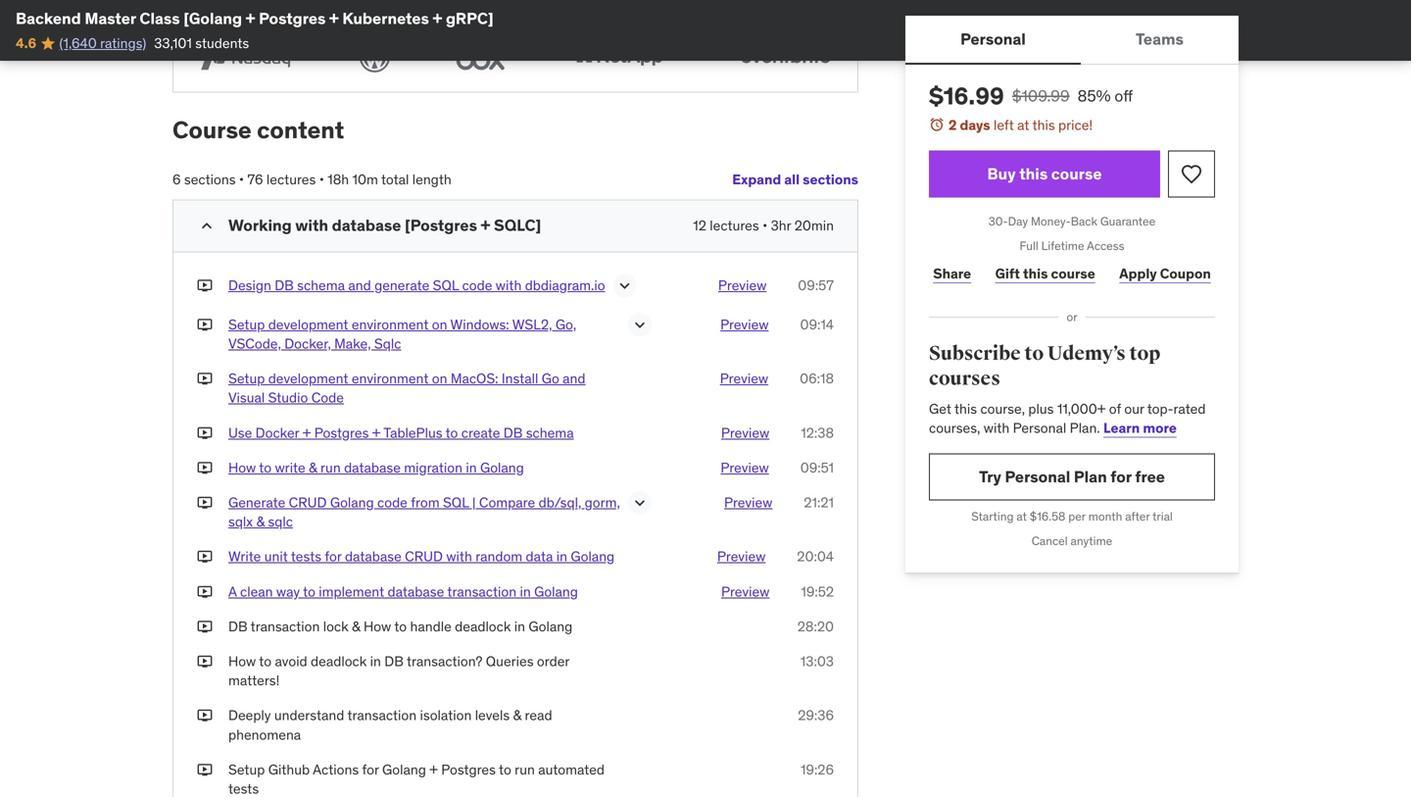 Task type: locate. For each thing, give the bounding box(es) containing it.
2 horizontal spatial transaction
[[448, 583, 517, 600]]

xsmall image
[[197, 276, 213, 295], [197, 369, 213, 388], [197, 423, 213, 443], [197, 458, 213, 477], [197, 582, 213, 601], [197, 706, 213, 725], [197, 760, 213, 779]]

2 setup from the top
[[228, 370, 265, 387]]

this
[[1033, 116, 1056, 134], [1020, 164, 1048, 184], [1024, 265, 1049, 282], [955, 400, 978, 417]]

0 horizontal spatial code
[[378, 494, 408, 511]]

sections right 6
[[184, 171, 236, 188]]

db inside button
[[275, 276, 294, 294]]

1 horizontal spatial sections
[[803, 171, 859, 188]]

schema up docker,
[[297, 276, 345, 294]]

0 vertical spatial how
[[228, 459, 256, 476]]

this for buy
[[1020, 164, 1048, 184]]

studio
[[268, 389, 308, 407]]

get this course, plus 11,000+ of our top-rated courses, with personal plan.
[[929, 400, 1206, 437]]

with
[[295, 215, 329, 235], [496, 276, 522, 294], [984, 419, 1010, 437], [446, 548, 472, 565]]

show lecture description image
[[630, 315, 650, 335], [630, 493, 650, 513]]

how down use
[[228, 459, 256, 476]]

working
[[228, 215, 292, 235]]

personal up '$16.99'
[[961, 29, 1026, 49]]

setup up vscode,
[[228, 316, 265, 333]]

28:20
[[798, 618, 834, 635]]

0 vertical spatial deadlock
[[455, 618, 511, 635]]

vscode,
[[228, 335, 281, 353]]

wishlist image
[[1180, 162, 1204, 186]]

1 vertical spatial code
[[378, 494, 408, 511]]

to left "handle"
[[395, 618, 407, 635]]

tests right unit
[[291, 548, 322, 565]]

postgres inside "use docker + postgres + tableplus to create db schema" button
[[315, 424, 369, 442]]

0 vertical spatial personal
[[961, 29, 1026, 49]]

on for macos:
[[432, 370, 448, 387]]

setup for setup development environment on windows: wsl2, go, vscode, docker, make, sqlc
[[228, 316, 265, 333]]

buy this course
[[988, 164, 1103, 184]]

this right gift at the right top of the page
[[1024, 265, 1049, 282]]

lock
[[323, 618, 349, 635]]

1 vertical spatial sql
[[443, 494, 469, 511]]

to up matters!
[[259, 652, 272, 670]]

•
[[239, 171, 244, 188], [319, 171, 324, 188], [763, 217, 768, 234]]

2 vertical spatial how
[[228, 652, 256, 670]]

total
[[381, 171, 409, 188]]

0 vertical spatial sql
[[433, 276, 459, 294]]

postgres down isolation
[[442, 761, 496, 778]]

transaction down random
[[448, 583, 517, 600]]

how up matters!
[[228, 652, 256, 670]]

1 vertical spatial at
[[1017, 509, 1027, 524]]

0 horizontal spatial sections
[[184, 171, 236, 188]]

3 xsmall image from the top
[[197, 547, 213, 566]]

run left automated
[[515, 761, 535, 778]]

setup for setup github actions for golang + postgres to run automated tests
[[228, 761, 265, 778]]

4 xsmall image from the top
[[197, 617, 213, 636]]

db down a
[[228, 618, 248, 635]]

how right lock
[[364, 618, 391, 635]]

database down write unit tests for database crud with random data in golang button
[[388, 583, 444, 600]]

windows:
[[451, 316, 510, 333]]

33,101 students
[[154, 34, 249, 52]]

to left create
[[446, 424, 458, 442]]

and inside design db schema and generate sql code with dbdiagram.io button
[[348, 276, 371, 294]]

sqlc
[[268, 513, 293, 531]]

1 vertical spatial postgres
[[315, 424, 369, 442]]

postgres up nasdaq image
[[259, 8, 326, 28]]

course up back
[[1052, 164, 1103, 184]]

30-day money-back guarantee full lifetime access
[[989, 214, 1156, 253]]

0 vertical spatial code
[[462, 276, 493, 294]]

small image
[[197, 216, 217, 236]]

schema inside button
[[297, 276, 345, 294]]

preview for 09:51
[[721, 459, 769, 476]]

setup development environment on windows: wsl2, go, vscode, docker, make, sqlc
[[228, 316, 577, 353]]

and
[[348, 276, 371, 294], [563, 370, 586, 387]]

development up the code
[[268, 370, 348, 387]]

6 xsmall image from the top
[[197, 706, 213, 725]]

course inside gift this course link
[[1052, 265, 1096, 282]]

postgres down the code
[[315, 424, 369, 442]]

code up windows:
[[462, 276, 493, 294]]

at left the $16.58
[[1017, 509, 1027, 524]]

environment for code
[[352, 370, 429, 387]]

0 horizontal spatial •
[[239, 171, 244, 188]]

for inside button
[[325, 548, 342, 565]]

how for deadlock
[[228, 652, 256, 670]]

trial
[[1153, 509, 1173, 524]]

2 show lecture description image from the top
[[630, 493, 650, 513]]

personal
[[961, 29, 1026, 49], [1013, 419, 1067, 437], [1005, 467, 1071, 487]]

$16.99 $109.99 85% off
[[929, 81, 1134, 111]]

golang inside generate crud golang code from sql | compare db/sql, gorm, sqlx & sqlc
[[330, 494, 374, 511]]

1 vertical spatial and
[[563, 370, 586, 387]]

in down db transaction lock & how to handle deadlock in golang
[[370, 652, 381, 670]]

0 vertical spatial lectures
[[267, 171, 316, 188]]

for left free
[[1111, 467, 1132, 487]]

1 sections from the left
[[803, 171, 859, 188]]

[postgres
[[405, 215, 477, 235]]

• for 12
[[763, 217, 768, 234]]

all
[[785, 171, 800, 188]]

preview for 12:38
[[721, 424, 770, 442]]

1 horizontal spatial and
[[563, 370, 586, 387]]

db right create
[[504, 424, 523, 442]]

1 vertical spatial show lecture description image
[[630, 493, 650, 513]]

0 horizontal spatial for
[[325, 548, 342, 565]]

0 horizontal spatial deadlock
[[311, 652, 367, 670]]

generate crud golang code from sql | compare db/sql, gorm, sqlx & sqlc button
[[228, 493, 621, 532]]

1 setup from the top
[[228, 316, 265, 333]]

1 vertical spatial development
[[268, 370, 348, 387]]

setup inside setup development environment on windows: wsl2, go, vscode, docker, make, sqlc
[[228, 316, 265, 333]]

0 horizontal spatial schema
[[297, 276, 345, 294]]

0 vertical spatial for
[[1111, 467, 1132, 487]]

this down $109.99
[[1033, 116, 1056, 134]]

tab list containing personal
[[906, 16, 1239, 65]]

0 vertical spatial postgres
[[259, 8, 326, 28]]

in inside how to avoid deadlock in db transaction? queries order matters!
[[370, 652, 381, 670]]

setup inside setup development environment on macos: install go and visual studio code
[[228, 370, 265, 387]]

queries
[[486, 652, 534, 670]]

• left 3hr
[[763, 217, 768, 234]]

or
[[1067, 310, 1078, 325]]

to inside setup github actions for golang + postgres to run automated tests
[[499, 761, 512, 778]]

teams button
[[1081, 16, 1239, 63]]

understand
[[274, 707, 344, 724]]

12:38
[[801, 424, 834, 442]]

0 vertical spatial on
[[432, 316, 448, 333]]

1 vertical spatial transaction
[[251, 618, 320, 635]]

1 vertical spatial on
[[432, 370, 448, 387]]

1 vertical spatial run
[[515, 761, 535, 778]]

lectures right 12
[[710, 217, 760, 234]]

crud up sqlc
[[289, 494, 327, 511]]

3 xsmall image from the top
[[197, 423, 213, 443]]

preview left 19:52
[[722, 583, 770, 600]]

crud inside write unit tests for database crud with random data in golang button
[[405, 548, 443, 565]]

sqlc
[[374, 335, 401, 353]]

way
[[276, 583, 300, 600]]

to down levels
[[499, 761, 512, 778]]

2 vertical spatial setup
[[228, 761, 265, 778]]

course for buy this course
[[1052, 164, 1103, 184]]

transaction down how to avoid deadlock in db transaction? queries order matters!
[[348, 707, 417, 724]]

1 show lecture description image from the top
[[630, 315, 650, 335]]

& right lock
[[352, 618, 360, 635]]

db right the design
[[275, 276, 294, 294]]

1 vertical spatial tests
[[228, 780, 259, 797]]

show lecture description image down show lecture description image
[[630, 315, 650, 335]]

environment inside setup development environment on windows: wsl2, go, vscode, docker, make, sqlc
[[352, 316, 429, 333]]

this inside get this course, plus 11,000+ of our top-rated courses, with personal plan.
[[955, 400, 978, 417]]

in down data at the bottom left
[[520, 583, 531, 600]]

preview left 12:38
[[721, 424, 770, 442]]

0 horizontal spatial transaction
[[251, 618, 320, 635]]

this for gift
[[1024, 265, 1049, 282]]

1 on from the top
[[432, 316, 448, 333]]

1 vertical spatial schema
[[526, 424, 574, 442]]

a clean way to implement database transaction in golang button
[[228, 582, 578, 601]]

2 development from the top
[[268, 370, 348, 387]]

& left read
[[513, 707, 522, 724]]

0 vertical spatial environment
[[352, 316, 429, 333]]

xsmall image for preview
[[197, 315, 213, 334]]

development inside setup development environment on macos: install go and visual studio code
[[268, 370, 348, 387]]

from
[[411, 494, 440, 511]]

development up docker,
[[268, 316, 348, 333]]

tests down phenomena
[[228, 780, 259, 797]]

course content
[[173, 115, 344, 145]]

lectures right '76' on the top of the page
[[267, 171, 316, 188]]

1 horizontal spatial code
[[462, 276, 493, 294]]

this right buy
[[1020, 164, 1048, 184]]

deadlock
[[455, 618, 511, 635], [311, 652, 367, 670]]

run right "write"
[[321, 459, 341, 476]]

xsmall image for 28:20
[[197, 617, 213, 636]]

0 horizontal spatial and
[[348, 276, 371, 294]]

on left macos:
[[432, 370, 448, 387]]

course down lifetime
[[1052, 265, 1096, 282]]

personal up the $16.58
[[1005, 467, 1071, 487]]

1 horizontal spatial lectures
[[710, 217, 760, 234]]

sql
[[433, 276, 459, 294], [443, 494, 469, 511]]

learn more link
[[1104, 419, 1177, 437]]

to left udemy's
[[1025, 342, 1044, 366]]

3 setup from the top
[[228, 761, 265, 778]]

for inside setup github actions for golang + postgres to run automated tests
[[362, 761, 379, 778]]

on left windows:
[[432, 316, 448, 333]]

environment up sqlc
[[352, 316, 429, 333]]

preview down 12 lectures • 3hr 20min
[[719, 276, 767, 294]]

1 development from the top
[[268, 316, 348, 333]]

to inside button
[[446, 424, 458, 442]]

for up implement
[[325, 548, 342, 565]]

for right actions
[[362, 761, 379, 778]]

on inside setup development environment on windows: wsl2, go, vscode, docker, make, sqlc
[[432, 316, 448, 333]]

environment inside setup development environment on macos: install go and visual studio code
[[352, 370, 429, 387]]

1 vertical spatial environment
[[352, 370, 429, 387]]

+ down isolation
[[430, 761, 438, 778]]

2 xsmall image from the top
[[197, 493, 213, 512]]

• for 6
[[239, 171, 244, 188]]

db inside how to avoid deadlock in db transaction? queries order matters!
[[385, 652, 404, 670]]

1 xsmall image from the top
[[197, 315, 213, 334]]

generate
[[375, 276, 430, 294]]

0 vertical spatial at
[[1018, 116, 1030, 134]]

transaction inside button
[[448, 583, 517, 600]]

0 vertical spatial tests
[[291, 548, 322, 565]]

0 vertical spatial schema
[[297, 276, 345, 294]]

course inside buy this course button
[[1052, 164, 1103, 184]]

this up courses,
[[955, 400, 978, 417]]

deadlock down lock
[[311, 652, 367, 670]]

in inside how to write & run database migration in golang button
[[466, 459, 477, 476]]

database
[[332, 215, 401, 235], [344, 459, 401, 476], [345, 548, 402, 565], [388, 583, 444, 600]]

month
[[1089, 509, 1123, 524]]

0 vertical spatial show lecture description image
[[630, 315, 650, 335]]

18h 10m
[[328, 171, 378, 188]]

anytime
[[1071, 533, 1113, 548]]

back
[[1071, 214, 1098, 229]]

0 vertical spatial development
[[268, 316, 348, 333]]

levels
[[475, 707, 510, 724]]

in right data at the bottom left
[[557, 548, 568, 565]]

course for gift this course
[[1052, 265, 1096, 282]]

this inside button
[[1020, 164, 1048, 184]]

golang inside setup github actions for golang + postgres to run automated tests
[[382, 761, 426, 778]]

0 vertical spatial course
[[1052, 164, 1103, 184]]

06:18
[[800, 370, 834, 387]]

+ right docker
[[303, 424, 311, 442]]

development for studio
[[268, 370, 348, 387]]

how inside how to avoid deadlock in db transaction? queries order matters!
[[228, 652, 256, 670]]

deadlock inside how to avoid deadlock in db transaction? queries order matters!
[[311, 652, 367, 670]]

on inside setup development environment on macos: install go and visual studio code
[[432, 370, 448, 387]]

master
[[85, 8, 136, 28]]

write unit tests for database crud with random data in golang button
[[228, 547, 615, 566]]

2 environment from the top
[[352, 370, 429, 387]]

transaction down way
[[251, 618, 320, 635]]

sql inside button
[[433, 276, 459, 294]]

sql inside generate crud golang code from sql | compare db/sql, gorm, sqlx & sqlc
[[443, 494, 469, 511]]

2 on from the top
[[432, 370, 448, 387]]

to left "write"
[[259, 459, 272, 476]]

setup development environment on windows: wsl2, go, vscode, docker, make, sqlc button
[[228, 315, 621, 354]]

golang down deeply understand transaction isolation levels & read phenomena in the left bottom of the page
[[382, 761, 426, 778]]

1 vertical spatial personal
[[1013, 419, 1067, 437]]

1 vertical spatial deadlock
[[311, 652, 367, 670]]

(1,640
[[59, 34, 97, 52]]

macos:
[[451, 370, 499, 387]]

buy
[[988, 164, 1016, 184]]

xsmall image
[[197, 315, 213, 334], [197, 493, 213, 512], [197, 547, 213, 566], [197, 617, 213, 636], [197, 652, 213, 671]]

• left 18h 10m
[[319, 171, 324, 188]]

0 horizontal spatial tests
[[228, 780, 259, 797]]

transaction?
[[407, 652, 483, 670]]

2 vertical spatial for
[[362, 761, 379, 778]]

code left from
[[378, 494, 408, 511]]

apply coupon button
[[1116, 254, 1216, 293]]

personal button
[[906, 16, 1081, 63]]

sqlx
[[228, 513, 253, 531]]

0 vertical spatial run
[[321, 459, 341, 476]]

2 vertical spatial postgres
[[442, 761, 496, 778]]

& right "write"
[[309, 459, 317, 476]]

expand all sections button
[[733, 160, 859, 199]]

in up "|"
[[466, 459, 477, 476]]

0 horizontal spatial lectures
[[267, 171, 316, 188]]

deadlock up queries
[[455, 618, 511, 635]]

5 xsmall image from the top
[[197, 652, 213, 671]]

migration
[[404, 459, 463, 476]]

schema down go
[[526, 424, 574, 442]]

in inside write unit tests for database crud with random data in golang button
[[557, 548, 568, 565]]

to right way
[[303, 583, 316, 600]]

+ inside setup github actions for golang + postgres to run automated tests
[[430, 761, 438, 778]]

and inside setup development environment on macos: install go and visual studio code
[[563, 370, 586, 387]]

preview left 09:51
[[721, 459, 769, 476]]

development inside setup development environment on windows: wsl2, go, vscode, docker, make, sqlc
[[268, 316, 348, 333]]

environment down sqlc
[[352, 370, 429, 387]]

$16.99
[[929, 81, 1005, 111]]

setup development environment on macos: install go and visual studio code button
[[228, 369, 621, 408]]

on
[[432, 316, 448, 333], [432, 370, 448, 387]]

database down "use docker + postgres + tableplus to create db schema" button
[[344, 459, 401, 476]]

generate
[[228, 494, 286, 511]]

sql right generate
[[433, 276, 459, 294]]

0 vertical spatial setup
[[228, 316, 265, 333]]

with left random
[[446, 548, 472, 565]]

class
[[140, 8, 180, 28]]

run inside setup github actions for golang + postgres to run automated tests
[[515, 761, 535, 778]]

0 vertical spatial transaction
[[448, 583, 517, 600]]

schema inside button
[[526, 424, 574, 442]]

and right go
[[563, 370, 586, 387]]

preview left 06:18 at right top
[[720, 370, 769, 387]]

2 horizontal spatial for
[[1111, 467, 1132, 487]]

how to avoid deadlock in db transaction? queries order matters!
[[228, 652, 570, 689]]

personal down plus on the right of the page
[[1013, 419, 1067, 437]]

db down db transaction lock & how to handle deadlock in golang
[[385, 652, 404, 670]]

2 horizontal spatial •
[[763, 217, 768, 234]]

price!
[[1059, 116, 1093, 134]]

personal inside button
[[961, 29, 1026, 49]]

grpc]
[[446, 8, 494, 28]]

1 horizontal spatial transaction
[[348, 707, 417, 724]]

1 vertical spatial course
[[1052, 265, 1096, 282]]

1 horizontal spatial run
[[515, 761, 535, 778]]

expand
[[733, 171, 782, 188]]

1 course from the top
[[1052, 164, 1103, 184]]

1 horizontal spatial •
[[319, 171, 324, 188]]

setup inside setup github actions for golang + postgres to run automated tests
[[228, 761, 265, 778]]

setup down phenomena
[[228, 761, 265, 778]]

with down course,
[[984, 419, 1010, 437]]

1 horizontal spatial deadlock
[[455, 618, 511, 635]]

sql left "|"
[[443, 494, 469, 511]]

preview left 21:21
[[725, 494, 773, 511]]

gorm,
[[585, 494, 621, 511]]

setup up visual
[[228, 370, 265, 387]]

and left generate
[[348, 276, 371, 294]]

1 environment from the top
[[352, 316, 429, 333]]

try
[[980, 467, 1002, 487]]

how inside button
[[228, 459, 256, 476]]

golang down data at the bottom left
[[534, 583, 578, 600]]

golang right data at the bottom left
[[571, 548, 615, 565]]

• left '76' on the top of the page
[[239, 171, 244, 188]]

for for free
[[1111, 467, 1132, 487]]

deeply understand transaction isolation levels & read phenomena
[[228, 707, 553, 743]]

go
[[542, 370, 560, 387]]

1 horizontal spatial schema
[[526, 424, 574, 442]]

0 horizontal spatial run
[[321, 459, 341, 476]]

preview left 20:04
[[718, 548, 766, 565]]

environment for sqlc
[[352, 316, 429, 333]]

& down generate
[[256, 513, 265, 531]]

0 horizontal spatial crud
[[289, 494, 327, 511]]

1 vertical spatial crud
[[405, 548, 443, 565]]

transaction
[[448, 583, 517, 600], [251, 618, 320, 635], [348, 707, 417, 724]]

1 horizontal spatial crud
[[405, 548, 443, 565]]

2 course from the top
[[1052, 265, 1096, 282]]

1 vertical spatial for
[[325, 548, 342, 565]]

crud up a clean way to implement database transaction in golang
[[405, 548, 443, 565]]

1 horizontal spatial tests
[[291, 548, 322, 565]]

code inside generate crud golang code from sql | compare db/sql, gorm, sqlx & sqlc
[[378, 494, 408, 511]]

preview for 19:52
[[722, 583, 770, 600]]

sections right all
[[803, 171, 859, 188]]

after
[[1126, 509, 1150, 524]]

tab list
[[906, 16, 1239, 65]]

cancel
[[1032, 533, 1068, 548]]

0 vertical spatial and
[[348, 276, 371, 294]]

0 vertical spatial crud
[[289, 494, 327, 511]]

show lecture description image for generate crud golang code from sql | compare db/sql, gorm, sqlx & sqlc
[[630, 493, 650, 513]]

top
[[1130, 342, 1161, 366]]

show lecture description image for setup development environment on windows: wsl2, go, vscode, docker, make, sqlc
[[630, 315, 650, 335]]

& inside generate crud golang code from sql | compare db/sql, gorm, sqlx & sqlc
[[256, 513, 265, 531]]

2 vertical spatial transaction
[[348, 707, 417, 724]]

1 horizontal spatial for
[[362, 761, 379, 778]]

netapp image
[[565, 39, 678, 76]]

09:51
[[801, 459, 834, 476]]

length
[[413, 171, 452, 188]]

1 vertical spatial setup
[[228, 370, 265, 387]]

+ up how to write & run database migration in golang
[[372, 424, 381, 442]]

+
[[246, 8, 255, 28], [329, 8, 339, 28], [433, 8, 443, 28], [481, 215, 491, 235], [303, 424, 311, 442], [372, 424, 381, 442], [430, 761, 438, 778]]

gift this course
[[996, 265, 1096, 282]]



Task type: describe. For each thing, give the bounding box(es) containing it.
handle
[[410, 618, 452, 635]]

2 xsmall image from the top
[[197, 369, 213, 388]]

code inside button
[[462, 276, 493, 294]]

learn
[[1104, 419, 1140, 437]]

golang up order
[[529, 618, 573, 635]]

subscribe
[[929, 342, 1021, 366]]

to inside how to avoid deadlock in db transaction? queries order matters!
[[259, 652, 272, 670]]

13:03
[[801, 652, 834, 670]]

setup for setup development environment on macos: install go and visual studio code
[[228, 370, 265, 387]]

in inside a clean way to implement database transaction in golang button
[[520, 583, 531, 600]]

show lecture description image
[[615, 276, 635, 296]]

docker
[[256, 424, 299, 442]]

our
[[1125, 400, 1145, 417]]

21:21
[[804, 494, 834, 511]]

teams
[[1136, 29, 1184, 49]]

6
[[173, 171, 181, 188]]

& inside button
[[309, 459, 317, 476]]

7 xsmall image from the top
[[197, 760, 213, 779]]

1 xsmall image from the top
[[197, 276, 213, 295]]

automated
[[538, 761, 605, 778]]

5 xsmall image from the top
[[197, 582, 213, 601]]

1 vertical spatial lectures
[[710, 217, 760, 234]]

coupon
[[1161, 265, 1212, 282]]

tests inside setup github actions for golang + postgres to run automated tests
[[228, 780, 259, 797]]

courses
[[929, 367, 1001, 391]]

create
[[462, 424, 500, 442]]

09:57
[[798, 276, 834, 294]]

1 vertical spatial how
[[364, 618, 391, 635]]

access
[[1087, 238, 1125, 253]]

matters!
[[228, 672, 280, 689]]

db inside button
[[504, 424, 523, 442]]

database inside button
[[388, 583, 444, 600]]

19:52
[[801, 583, 834, 600]]

golang inside button
[[534, 583, 578, 600]]

85%
[[1078, 86, 1111, 106]]

postgres inside setup github actions for golang + postgres to run automated tests
[[442, 761, 496, 778]]

plan
[[1074, 467, 1108, 487]]

to inside the subscribe to udemy's top courses
[[1025, 342, 1044, 366]]

courses,
[[929, 419, 981, 437]]

with up wsl2,
[[496, 276, 522, 294]]

+ left grpc]
[[433, 8, 443, 28]]

volkswagen image
[[353, 39, 397, 76]]

tableplus
[[384, 424, 443, 442]]

actions
[[313, 761, 359, 778]]

on for windows:
[[432, 316, 448, 333]]

udemy's
[[1048, 342, 1126, 366]]

11,000+
[[1058, 400, 1106, 417]]

6 sections • 76 lectures • 18h 10m total length
[[173, 171, 452, 188]]

how to write & run database migration in golang
[[228, 459, 524, 476]]

alarm image
[[929, 117, 945, 132]]

github
[[268, 761, 310, 778]]

76
[[248, 171, 263, 188]]

with down 6 sections • 76 lectures • 18h 10m total length
[[295, 215, 329, 235]]

20min
[[795, 217, 834, 234]]

sql for generate
[[433, 276, 459, 294]]

4.6
[[16, 34, 36, 52]]

day
[[1009, 214, 1029, 229]]

subscribe to udemy's top courses
[[929, 342, 1161, 391]]

full
[[1020, 238, 1039, 253]]

database up implement
[[345, 548, 402, 565]]

crud inside generate crud golang code from sql | compare db/sql, gorm, sqlx & sqlc
[[289, 494, 327, 511]]

go,
[[556, 316, 577, 333]]

how to write & run database migration in golang button
[[228, 458, 524, 477]]

learn more
[[1104, 419, 1177, 437]]

setup github actions for golang + postgres to run automated tests
[[228, 761, 605, 797]]

2 days left at this price!
[[949, 116, 1093, 134]]

design
[[228, 276, 271, 294]]

sql for from
[[443, 494, 469, 511]]

plan.
[[1070, 419, 1101, 437]]

for for golang
[[362, 761, 379, 778]]

db transaction lock & how to handle deadlock in golang
[[228, 618, 573, 635]]

of
[[1110, 400, 1122, 417]]

preview for 20:04
[[718, 548, 766, 565]]

+ left sqlc]
[[481, 215, 491, 235]]

for for database
[[325, 548, 342, 565]]

19:26
[[801, 761, 834, 778]]

gift
[[996, 265, 1021, 282]]

3hr
[[771, 217, 792, 234]]

& inside deeply understand transaction isolation levels & read phenomena
[[513, 707, 522, 724]]

apply
[[1120, 265, 1158, 282]]

gift this course link
[[992, 254, 1100, 293]]

personal inside get this course, plus 11,000+ of our top-rated courses, with personal plan.
[[1013, 419, 1067, 437]]

ratings)
[[100, 34, 146, 52]]

course
[[173, 115, 252, 145]]

docker,
[[285, 335, 331, 353]]

preview for 21:21
[[725, 494, 773, 511]]

4 xsmall image from the top
[[197, 458, 213, 477]]

box image
[[448, 39, 514, 76]]

preview left 09:14
[[721, 316, 769, 333]]

deeply
[[228, 707, 271, 724]]

design db schema and generate sql code with dbdiagram.io
[[228, 276, 606, 294]]

2 sections from the left
[[184, 171, 236, 188]]

clean
[[240, 583, 273, 600]]

setup development environment on macos: install go and visual studio code
[[228, 370, 586, 407]]

tests inside button
[[291, 548, 322, 565]]

with inside get this course, plus 11,000+ of our top-rated courses, with personal plan.
[[984, 419, 1010, 437]]

kubernetes
[[343, 8, 429, 28]]

random
[[476, 548, 523, 565]]

course,
[[981, 400, 1026, 417]]

20:04
[[797, 548, 834, 565]]

run inside button
[[321, 459, 341, 476]]

sections inside dropdown button
[[803, 171, 859, 188]]

2 vertical spatial personal
[[1005, 467, 1071, 487]]

preview for 09:57
[[719, 276, 767, 294]]

to inside button
[[259, 459, 272, 476]]

how for &
[[228, 459, 256, 476]]

this for get
[[955, 400, 978, 417]]

guarantee
[[1101, 214, 1156, 229]]

transaction inside deeply understand transaction isolation levels & read phenomena
[[348, 707, 417, 724]]

|
[[472, 494, 476, 511]]

xsmall image for 13:03
[[197, 652, 213, 671]]

money-
[[1031, 214, 1071, 229]]

nasdaq image
[[189, 39, 302, 76]]

unit
[[264, 548, 288, 565]]

+ up students
[[246, 8, 255, 28]]

in up queries
[[515, 618, 526, 635]]

days
[[960, 116, 991, 134]]

database down 18h 10m
[[332, 215, 401, 235]]

golang up compare on the left bottom
[[480, 459, 524, 476]]

[golang
[[184, 8, 242, 28]]

plus
[[1029, 400, 1054, 417]]

share
[[934, 265, 972, 282]]

write unit tests for database crud with random data in golang
[[228, 548, 615, 565]]

eventbrite image
[[729, 39, 842, 76]]

buy this course button
[[929, 151, 1161, 198]]

to inside button
[[303, 583, 316, 600]]

+ left kubernetes
[[329, 8, 339, 28]]

implement
[[319, 583, 384, 600]]

code
[[312, 389, 344, 407]]

at inside starting at $16.58 per month after trial cancel anytime
[[1017, 509, 1027, 524]]

starting
[[972, 509, 1014, 524]]

working with database [postgres + sqlc]
[[228, 215, 542, 235]]

33,101
[[154, 34, 192, 52]]

development for make,
[[268, 316, 348, 333]]



Task type: vqa. For each thing, say whether or not it's contained in the screenshot.
"rounded"
no



